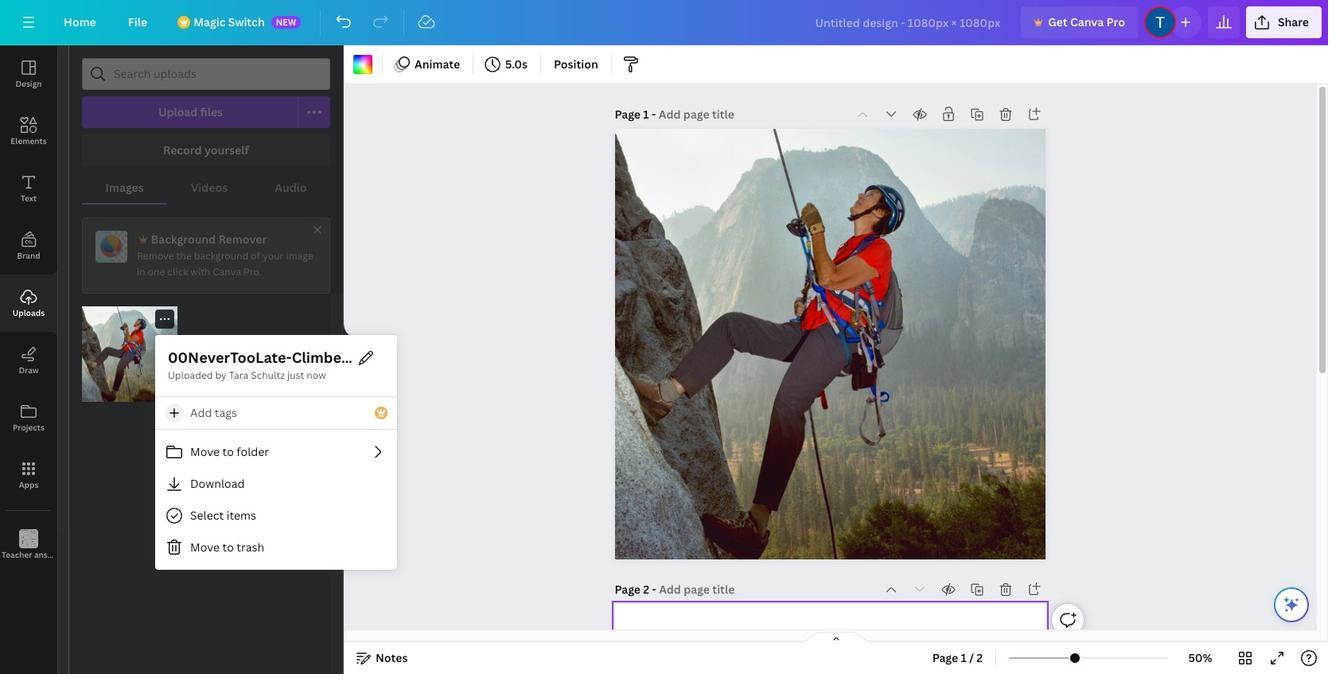 Task type: locate. For each thing, give the bounding box(es) containing it.
2 - from the top
[[652, 582, 656, 597]]

to inside "button"
[[222, 444, 234, 459]]

new
[[276, 16, 296, 28]]

page title text field for page 1 -
[[659, 107, 736, 123]]

1 vertical spatial canva
[[213, 265, 241, 279]]

file button
[[115, 6, 160, 38]]

2 vertical spatial page
[[933, 650, 958, 665]]

00nevertoolate-climber2-mediumsquareat3x (edited).jpg
[[168, 348, 586, 367]]

one
[[148, 265, 165, 279]]

home
[[64, 14, 96, 29]]

animate button
[[389, 52, 466, 77]]

0 vertical spatial to
[[222, 444, 234, 459]]

record yourself button
[[82, 135, 330, 166]]

1 vertical spatial 2
[[977, 650, 983, 665]]

1 horizontal spatial 1
[[961, 650, 967, 665]]

0 horizontal spatial 1
[[643, 107, 649, 122]]

page
[[615, 107, 641, 122], [615, 582, 641, 597], [933, 650, 958, 665]]

move up download
[[190, 444, 220, 459]]

canva
[[1070, 14, 1104, 29], [213, 265, 241, 279]]

to
[[222, 444, 234, 459], [222, 539, 234, 555]]

1 - from the top
[[652, 107, 656, 122]]

move for move to folder
[[190, 444, 220, 459]]

uploaded
[[168, 368, 213, 382]]

- for page 1 -
[[652, 107, 656, 122]]

upload files button
[[82, 96, 298, 128]]

file
[[128, 14, 147, 29]]

select items
[[190, 508, 256, 523]]

apps
[[19, 479, 39, 490]]

brand
[[17, 250, 40, 261]]

0 vertical spatial 2
[[643, 582, 650, 597]]

1 vertical spatial to
[[222, 539, 234, 555]]

move for move to trash
[[190, 539, 220, 555]]

background
[[194, 249, 248, 263]]

0 vertical spatial page
[[615, 107, 641, 122]]

0 vertical spatial -
[[652, 107, 656, 122]]

uploaded by tara schultz just now
[[168, 368, 326, 382]]

1 vertical spatial -
[[652, 582, 656, 597]]

schultz
[[251, 368, 285, 382]]

to left trash
[[222, 539, 234, 555]]

2 inside button
[[977, 650, 983, 665]]

0 vertical spatial 1
[[643, 107, 649, 122]]

select
[[190, 508, 224, 523]]

group
[[82, 306, 178, 402]]

0 vertical spatial canva
[[1070, 14, 1104, 29]]

in
[[137, 265, 145, 279]]

page 2 -
[[615, 582, 659, 597]]

pro.
[[244, 265, 262, 279]]

1 horizontal spatial 2
[[977, 650, 983, 665]]

page for page 1
[[615, 107, 641, 122]]

#ffffff image
[[353, 55, 372, 74]]

add
[[190, 405, 212, 420]]

Page title text field
[[659, 107, 736, 123], [659, 582, 736, 598]]

1 inside button
[[961, 650, 967, 665]]

to inside button
[[222, 539, 234, 555]]

1 horizontal spatial canva
[[1070, 14, 1104, 29]]

1 move from the top
[[190, 444, 220, 459]]

get canva pro button
[[1021, 6, 1138, 38]]

uploads
[[13, 307, 45, 318]]

5.0s
[[505, 57, 528, 72]]

to left folder
[[222, 444, 234, 459]]

50%
[[1189, 650, 1213, 665]]

upload
[[158, 104, 198, 119]]

2 to from the top
[[222, 539, 234, 555]]

with
[[190, 265, 210, 279]]

0 vertical spatial move
[[190, 444, 220, 459]]

canva left pro at the right top of page
[[1070, 14, 1104, 29]]

canva inside 'remove the background of your image in one click with canva pro.'
[[213, 265, 241, 279]]

canva down "background"
[[213, 265, 241, 279]]

animate
[[415, 57, 460, 72]]

add tags
[[190, 405, 237, 420]]

record
[[163, 142, 202, 158]]

2 move from the top
[[190, 539, 220, 555]]

pro
[[1107, 14, 1125, 29]]

teacher
[[2, 549, 32, 560]]

1 to from the top
[[222, 444, 234, 459]]

1
[[643, 107, 649, 122], [961, 650, 967, 665]]

to for trash
[[222, 539, 234, 555]]

0 horizontal spatial canva
[[213, 265, 241, 279]]

1 vertical spatial page title text field
[[659, 582, 736, 598]]

remover
[[218, 232, 267, 247]]

move down select
[[190, 539, 220, 555]]

download
[[190, 476, 245, 491]]

00nevertoolate-
[[168, 348, 292, 367]]

to for folder
[[222, 444, 234, 459]]

upload files
[[158, 104, 223, 119]]

background
[[151, 232, 216, 247]]

tags
[[215, 405, 237, 420]]

move inside "button"
[[190, 444, 220, 459]]

images
[[106, 180, 144, 195]]

answer
[[34, 549, 62, 560]]

0 vertical spatial page title text field
[[659, 107, 736, 123]]

5.0s button
[[480, 52, 534, 77]]

brand button
[[0, 217, 57, 275]]

move inside button
[[190, 539, 220, 555]]

1 vertical spatial page
[[615, 582, 641, 597]]

move
[[190, 444, 220, 459], [190, 539, 220, 555]]

your
[[263, 249, 284, 263]]

-
[[652, 107, 656, 122], [652, 582, 656, 597]]

videos button
[[167, 173, 251, 203]]

move to trash
[[190, 539, 264, 555]]

1 for /
[[961, 650, 967, 665]]

/
[[970, 650, 974, 665]]

1 vertical spatial move
[[190, 539, 220, 555]]

1 vertical spatial 1
[[961, 650, 967, 665]]

record yourself
[[163, 142, 249, 158]]

image
[[286, 249, 313, 263]]

hide image
[[343, 322, 353, 398]]



Task type: describe. For each thing, give the bounding box(es) containing it.
Design title text field
[[803, 6, 1015, 38]]

50% button
[[1175, 645, 1226, 671]]

home link
[[51, 6, 109, 38]]

of
[[251, 249, 260, 263]]

remove
[[137, 249, 174, 263]]

page title text field for page 2 -
[[659, 582, 736, 598]]

get
[[1048, 14, 1068, 29]]

position button
[[548, 52, 605, 77]]

climber2-
[[292, 348, 361, 367]]

show pages image
[[798, 631, 874, 644]]

folder
[[237, 444, 269, 459]]

1 for -
[[643, 107, 649, 122]]

notes
[[376, 650, 408, 665]]

position
[[554, 57, 598, 72]]

draw button
[[0, 332, 57, 389]]

audio button
[[251, 173, 330, 203]]

files
[[200, 104, 223, 119]]

;
[[28, 551, 30, 561]]

text
[[21, 193, 37, 204]]

magic switch
[[194, 14, 265, 29]]

page for page 2
[[615, 582, 641, 597]]

canva inside "button"
[[1070, 14, 1104, 29]]

click
[[167, 265, 188, 279]]

00nevertoolate-climber2-mediumsquareat3x (edited).jpg button
[[168, 348, 586, 368]]

elements
[[11, 135, 47, 146]]

now
[[307, 368, 326, 382]]

design button
[[0, 45, 57, 103]]

keys
[[64, 549, 81, 560]]

move to folder button
[[155, 436, 397, 468]]

teacher answer keys
[[2, 549, 81, 560]]

main menu bar
[[0, 0, 1328, 45]]

switch
[[228, 14, 265, 29]]

move to folder
[[190, 444, 269, 459]]

select items button
[[155, 500, 397, 532]]

notes button
[[350, 645, 414, 671]]

draw
[[19, 365, 39, 376]]

get canva pro
[[1048, 14, 1125, 29]]

apps button
[[0, 446, 57, 504]]

just
[[287, 368, 304, 382]]

move to trash button
[[155, 532, 397, 563]]

0 horizontal spatial 2
[[643, 582, 650, 597]]

mediumsquareat3x
[[361, 348, 501, 367]]

elements button
[[0, 103, 57, 160]]

page inside button
[[933, 650, 958, 665]]

page 1 / 2
[[933, 650, 983, 665]]

audio
[[275, 180, 307, 195]]

side panel tab list
[[0, 45, 81, 574]]

background remover
[[151, 232, 267, 247]]

share button
[[1246, 6, 1322, 38]]

tara
[[229, 368, 248, 382]]

projects
[[13, 422, 45, 433]]

the
[[176, 249, 192, 263]]

page 1 -
[[615, 107, 659, 122]]

text button
[[0, 160, 57, 217]]

design
[[15, 78, 42, 89]]

download button
[[155, 468, 397, 500]]

trash
[[237, 539, 264, 555]]

page 1 / 2 button
[[926, 645, 989, 671]]

share
[[1278, 14, 1309, 29]]

items
[[227, 508, 256, 523]]

Search uploads search field
[[114, 59, 320, 89]]

yourself
[[204, 142, 249, 158]]

by
[[215, 368, 227, 382]]

remove the background of your image in one click with canva pro.
[[137, 249, 313, 279]]

canva assistant image
[[1282, 595, 1301, 614]]

uploads button
[[0, 275, 57, 332]]

images button
[[82, 173, 167, 203]]

magic
[[194, 14, 226, 29]]

- for page 2 -
[[652, 582, 656, 597]]

add tags button
[[155, 397, 397, 429]]

videos
[[191, 180, 228, 195]]



Task type: vqa. For each thing, say whether or not it's contained in the screenshot.
a
no



